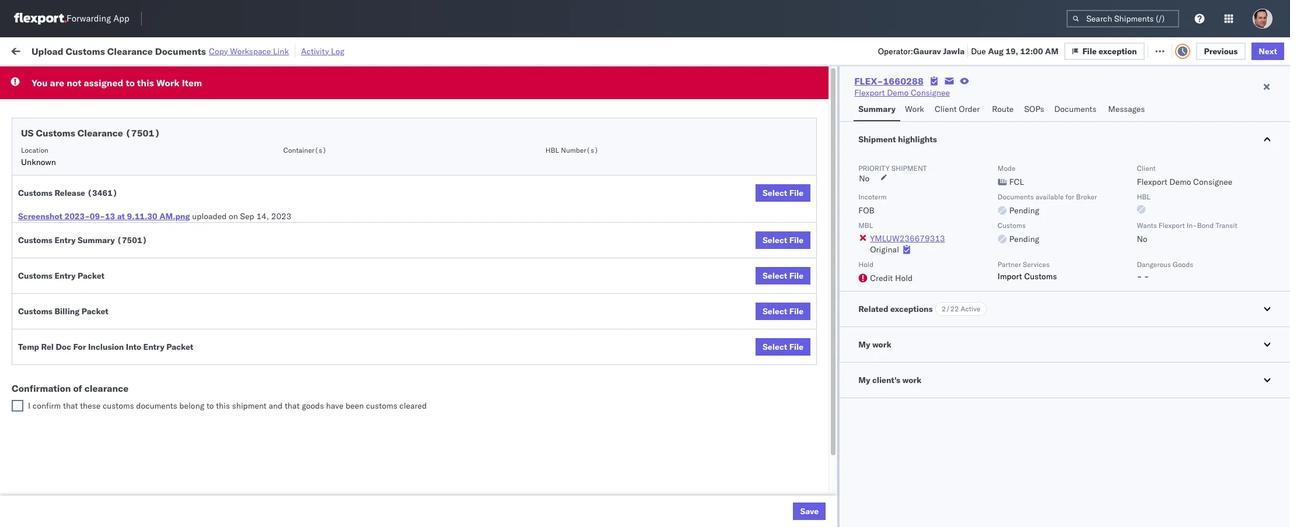 Task type: describe. For each thing, give the bounding box(es) containing it.
import work button
[[94, 37, 153, 64]]

4 lhuu7894563, uetu5238478 from the top
[[875, 346, 994, 356]]

by:
[[42, 72, 53, 82]]

item
[[182, 77, 202, 89]]

1 customs from the left
[[103, 401, 134, 412]]

4 nov from the top
[[287, 217, 302, 228]]

sops button
[[1020, 99, 1050, 121]]

flexport for no
[[1159, 221, 1186, 230]]

select for customs entry packet
[[763, 271, 788, 281]]

mode inside button
[[433, 94, 451, 103]]

1 horizontal spatial -
[[1145, 271, 1150, 282]]

Search Shipments (/) text field
[[1067, 10, 1180, 27]]

4 1846748 from the top
[[805, 192, 840, 202]]

3 resize handle column header from the left
[[413, 90, 427, 528]]

0 horizontal spatial on
[[229, 211, 238, 222]]

6 flex-1846748 from the top
[[780, 243, 840, 254]]

due
[[972, 46, 987, 56]]

2/22 active
[[942, 305, 981, 314]]

appointment for 8:30 pm pst, jan 23, 2023
[[96, 397, 144, 407]]

cleared
[[400, 401, 427, 412]]

documents left available
[[998, 193, 1034, 201]]

schedule delivery appointment for 11:59 pm pdt, nov 4, 2022
[[27, 114, 144, 125]]

flex-1889466 for confirm pickup from los angeles, ca
[[780, 320, 840, 331]]

batch action
[[1225, 45, 1276, 56]]

flex-1660288 link
[[855, 75, 924, 87]]

schedule delivery appointment button for 11:59 pm pdt, nov 4, 2022
[[27, 114, 144, 126]]

ready
[[90, 72, 110, 81]]

0 vertical spatial on
[[286, 45, 296, 56]]

2 schedule pickup from los angeles, ca button from the top
[[27, 165, 171, 178]]

are
[[50, 77, 64, 89]]

workspace
[[230, 46, 271, 56]]

1 2130387 from the top
[[805, 397, 840, 408]]

risk
[[242, 45, 256, 56]]

los for 3rd schedule pickup from los angeles, ca button from the top
[[110, 217, 123, 227]]

2 2130387 from the top
[[805, 423, 840, 433]]

0 horizontal spatial no
[[860, 173, 870, 184]]

2/22
[[942, 305, 959, 314]]

status : ready for work, blocked, in progress
[[64, 72, 212, 81]]

activity log
[[301, 46, 345, 56]]

6 schedule from the top
[[27, 268, 61, 279]]

customs up 'screenshot'
[[18, 188, 53, 198]]

dec for confirm pickup from los angeles, ca
[[281, 320, 296, 331]]

pst, for "schedule delivery appointment" link related to 8:30 pm pst, jan 23, 2023
[[261, 397, 279, 408]]

container numbers button
[[869, 92, 950, 103]]

pickup for 4th schedule pickup from los angeles, ca button
[[64, 268, 89, 279]]

due aug 19, 12:00 am
[[972, 46, 1059, 56]]

confirm delivery button
[[27, 345, 89, 358]]

my for my work button
[[859, 340, 871, 350]]

1 vertical spatial summary
[[78, 235, 115, 246]]

4 schedule pickup from los angeles, ca from the top
[[27, 268, 171, 279]]

appointment for 11:59 pm pdt, nov 4, 2022
[[96, 114, 144, 125]]

select file button for temp rel doc for inclusion into entry packet
[[756, 339, 811, 356]]

flex-1662119
[[780, 449, 840, 459]]

1 vertical spatial work
[[156, 77, 180, 89]]

1 1846748 from the top
[[805, 115, 840, 125]]

into
[[126, 342, 141, 353]]

1 gaurav jawla from the top
[[1146, 115, 1194, 125]]

4 schedule from the top
[[27, 191, 61, 202]]

upload for upload customs clearance documents copy workspace link
[[32, 45, 63, 57]]

0 horizontal spatial 2023
[[271, 211, 292, 222]]

fob
[[859, 206, 875, 216]]

0 vertical spatial flexport
[[855, 88, 885, 98]]

(7501) for customs entry summary (7501)
[[117, 235, 147, 246]]

1 hlxu6269489, from the top
[[937, 114, 997, 125]]

1 horizontal spatial 2023
[[311, 397, 331, 408]]

inclusion
[[88, 342, 124, 353]]

confirm for confirm pickup from los angeles, ca
[[27, 320, 57, 330]]

origin
[[1226, 397, 1248, 408]]

documents up shipment highlights button
[[1055, 104, 1097, 114]]

9.11.30
[[127, 211, 157, 222]]

select for customs release (3461)
[[763, 188, 788, 198]]

4 hlxu8034992 from the top
[[999, 191, 1056, 202]]

1 that from the left
[[63, 401, 78, 412]]

you are not assigned to this work item
[[32, 77, 202, 89]]

customs up customs billing packet
[[18, 271, 53, 281]]

3 hlxu6269489, from the top
[[937, 166, 997, 176]]

goods
[[1174, 260, 1194, 269]]

2 flex-1846748 from the top
[[780, 140, 840, 151]]

hbl for hbl
[[1138, 193, 1151, 201]]

schedule delivery appointment link for 11:59 pm pdt, nov 4, 2022
[[27, 114, 144, 125]]

flex id
[[761, 94, 783, 103]]

2 schedule delivery appointment from the top
[[27, 191, 144, 202]]

location unknown
[[21, 146, 56, 168]]

mbl/mawb
[[967, 94, 1008, 103]]

5 schedule pickup from los angeles, ca button from the top
[[27, 370, 171, 383]]

from down the us customs clearance (7501) at top
[[91, 140, 108, 150]]

message
[[157, 45, 190, 56]]

9 schedule from the top
[[27, 397, 61, 407]]

you
[[32, 77, 48, 89]]

documents button
[[1050, 99, 1104, 121]]

pst, for confirm pickup from los angeles, ca link
[[261, 320, 279, 331]]

11 resize handle column header from the left
[[1261, 90, 1275, 528]]

2 hlxu8034992 from the top
[[999, 140, 1056, 151]]

1 schedule pickup from los angeles, ca from the top
[[27, 140, 171, 150]]

mbl
[[859, 221, 874, 230]]

23, for 2023
[[296, 397, 309, 408]]

previous button
[[1197, 42, 1247, 60]]

8:30 pm pst, jan 23, 2023
[[227, 397, 331, 408]]

2 gaurav jawla from the top
[[1146, 192, 1194, 202]]

customs up partner at the right of the page
[[998, 221, 1026, 230]]

3 4, from the top
[[304, 166, 311, 177]]

work inside button
[[873, 340, 892, 350]]

jaehyung choi - test origin agent
[[1146, 397, 1272, 408]]

2 ceau7522281, from the top
[[875, 140, 935, 151]]

work button
[[901, 99, 931, 121]]

6 11:59 from the top
[[227, 295, 249, 305]]

2 hlxu6269489, from the top
[[937, 140, 997, 151]]

documents
[[136, 401, 177, 412]]

select file for customs release (3461)
[[763, 188, 804, 198]]

187
[[269, 45, 284, 56]]

client's
[[873, 375, 901, 386]]

resize handle column header for workitem
[[206, 90, 220, 528]]

batch
[[1225, 45, 1248, 56]]

3 flex-2130387 from the top
[[780, 474, 840, 485]]

gvcu5265864
[[875, 397, 932, 408]]

customs up location
[[36, 127, 75, 139]]

pickup for 1st schedule pickup from los angeles, ca button from the bottom
[[64, 371, 89, 382]]

work inside import work button
[[128, 45, 148, 56]]

1 vertical spatial jawla
[[1174, 115, 1194, 125]]

3 1846748 from the top
[[805, 166, 840, 177]]

i confirm that these customs documents belong to this shipment and that goods have been customs cleared
[[28, 401, 427, 412]]

2 11:59 from the top
[[227, 140, 249, 151]]

- for jaehyung choi - test origin agent
[[1201, 397, 1206, 408]]

pdt, for 3rd schedule pickup from los angeles, ca button from the top
[[266, 217, 285, 228]]

container(s)
[[283, 146, 327, 155]]

1 test123456 from the top
[[967, 115, 1017, 125]]

schedule delivery appointment button for 8:30 pm pst, jan 23, 2023
[[27, 396, 144, 409]]

batch action button
[[1207, 42, 1283, 59]]

1 horizontal spatial consignee
[[911, 88, 950, 98]]

ca for 3rd schedule pickup from los angeles, ca button from the top
[[159, 217, 171, 227]]

credit hold
[[871, 273, 913, 284]]

1889466 for schedule delivery appointment
[[805, 295, 840, 305]]

select file for customs entry packet
[[763, 271, 804, 281]]

2 1846748 from the top
[[805, 140, 840, 151]]

next
[[1259, 46, 1278, 56]]

and
[[269, 401, 283, 412]]

lhuu7894563, for schedule delivery appointment
[[875, 294, 935, 305]]

13
[[105, 211, 115, 222]]

abcdefg78456546 for schedule delivery appointment
[[967, 295, 1046, 305]]

consignee button
[[613, 92, 743, 103]]

4 test123456 from the top
[[967, 217, 1017, 228]]

delivery for 8:30 pm pst, jan 23, 2023
[[64, 397, 94, 407]]

jan
[[281, 397, 294, 408]]

entry for summary
[[55, 235, 76, 246]]

4 1889466 from the top
[[805, 346, 840, 356]]

id
[[776, 94, 783, 103]]

6 1846748 from the top
[[805, 243, 840, 254]]

1889466 for schedule pickup from los angeles, ca
[[805, 269, 840, 279]]

3 nov from the top
[[287, 166, 302, 177]]

2 customs from the left
[[366, 401, 398, 412]]

3 hlxu8034992 from the top
[[999, 166, 1056, 176]]

next button
[[1252, 42, 1285, 60]]

doc
[[56, 342, 71, 353]]

0 horizontal spatial hold
[[859, 260, 874, 269]]

from up (3461)
[[91, 166, 108, 176]]

2 ceau7522281, hlxu6269489, hlxu8034992 from the top
[[875, 140, 1056, 151]]

from right 2023- at left top
[[91, 217, 108, 227]]

abcdefg78456546 for confirm pickup from los angeles, ca
[[967, 320, 1046, 331]]

active
[[961, 305, 981, 314]]

2 schedule pickup from los angeles, ca from the top
[[27, 166, 171, 176]]

lhuu7894563, uetu5238478 for confirm pickup from los angeles, ca
[[875, 320, 994, 330]]

4 lhuu7894563, from the top
[[875, 346, 935, 356]]

savant for test123456
[[1172, 166, 1197, 177]]

forwarding
[[67, 13, 111, 24]]

available
[[1036, 193, 1064, 201]]

appointment for 11:59 pm pst, dec 13, 2022
[[96, 294, 144, 304]]

ocean fcl for 11:59 pm pst, dec 13, 2022 "schedule delivery appointment" button
[[433, 295, 474, 305]]

partner services import customs
[[998, 260, 1058, 282]]

documents up in
[[155, 45, 206, 57]]

ca for 1st schedule pickup from los angeles, ca button from the bottom
[[159, 371, 171, 382]]

pickup for 4th schedule pickup from los angeles, ca button from the bottom
[[64, 166, 89, 176]]

documents down screenshot 2023-09-13 at 9.11.30 am.png uploaded on sep 14, 2023
[[130, 243, 172, 253]]

pickup for 3rd schedule pickup from los angeles, ca button from the top
[[64, 217, 89, 227]]

12:00
[[1021, 46, 1044, 56]]

resize handle column header for consignee
[[741, 90, 755, 528]]

copy workspace link button
[[209, 46, 289, 56]]

1 schedule from the top
[[27, 114, 61, 125]]

import inside button
[[99, 45, 126, 56]]

4 uetu5238478 from the top
[[937, 346, 994, 356]]

ocean fcl for 4th schedule pickup from los angeles, ca button
[[433, 269, 474, 279]]

partner
[[998, 260, 1022, 269]]

ca for first schedule pickup from los angeles, ca button from the top
[[159, 140, 171, 150]]

ocean fcl for 4th schedule pickup from los angeles, ca button from the bottom
[[433, 166, 474, 177]]

related
[[859, 304, 889, 315]]

upload customs clearance documents button
[[27, 242, 172, 255]]

3 2130387 from the top
[[805, 474, 840, 485]]

10 resize handle column header from the left
[[1218, 90, 1232, 528]]

temp
[[18, 342, 39, 353]]

angeles, for first schedule pickup from los angeles, ca button from the top
[[125, 140, 157, 150]]

pickup for first schedule pickup from los angeles, ca button from the top
[[64, 140, 89, 150]]

4 11:59 from the top
[[227, 217, 249, 228]]

confirmation
[[12, 383, 71, 395]]

5 ceau7522281, from the top
[[875, 217, 935, 228]]

file for customs entry summary (7501)
[[790, 235, 804, 246]]

1 vertical spatial this
[[216, 401, 230, 412]]

omkar savant for abcdefg78456546
[[1146, 320, 1197, 331]]

ca for confirm pickup from los angeles, ca button
[[155, 320, 166, 330]]

no inside wants flexport in-bond transit no
[[1138, 234, 1148, 245]]

customs down 'screenshot'
[[18, 235, 53, 246]]

2 vertical spatial jawla
[[1174, 192, 1194, 202]]

wants
[[1138, 221, 1158, 230]]

2 vertical spatial gaurav
[[1146, 192, 1172, 202]]

uetu5238478 for schedule pickup from los angeles, ca
[[937, 269, 994, 279]]

save button
[[794, 503, 826, 521]]

3 flex-1846748 from the top
[[780, 166, 840, 177]]

angeles, for confirm pickup from los angeles, ca button
[[121, 320, 153, 330]]

2 nov from the top
[[287, 140, 302, 151]]

2 that from the left
[[285, 401, 300, 412]]

4 schedule pickup from los angeles, ca button from the top
[[27, 268, 171, 281]]

0 vertical spatial jawla
[[944, 46, 965, 56]]

1 vertical spatial gaurav
[[1146, 115, 1172, 125]]

2 schedule delivery appointment link from the top
[[27, 191, 144, 202]]

2 schedule delivery appointment button from the top
[[27, 191, 144, 203]]

1 ceau7522281, from the top
[[875, 114, 935, 125]]

confirm pickup from los angeles, ca link
[[27, 319, 166, 331]]

exceptions
[[891, 304, 933, 315]]

5 1846748 from the top
[[805, 217, 840, 228]]

6 hlxu8034992 from the top
[[999, 243, 1056, 253]]

schedule delivery appointment link for 11:59 pm pst, dec 13, 2022
[[27, 293, 144, 305]]

us
[[21, 127, 34, 139]]

778
[[215, 45, 230, 56]]

0 vertical spatial to
[[126, 77, 135, 89]]

clearance for upload customs clearance documents copy workspace link
[[107, 45, 153, 57]]

pickup for confirm pickup from los angeles, ca button
[[59, 320, 84, 330]]

2 11:59 pm pdt, nov 4, 2022 from the top
[[227, 140, 334, 151]]

pending for documents available for broker
[[1010, 206, 1040, 216]]

us customs clearance (7501)
[[21, 127, 160, 139]]

mode button
[[427, 92, 508, 103]]

clearance for upload customs clearance documents
[[90, 243, 128, 253]]

5 test123456 from the top
[[967, 243, 1017, 254]]

sep
[[240, 211, 254, 222]]

0 vertical spatial gaurav
[[914, 46, 942, 56]]

11:59 pm pdt, nov 4, 2022 for 3rd schedule pickup from los angeles, ca button from the top
[[227, 217, 334, 228]]

0 vertical spatial my
[[12, 42, 30, 59]]

4 flex-1889466 from the top
[[780, 346, 840, 356]]

from up 'clearance'
[[91, 371, 108, 382]]

route
[[993, 104, 1014, 114]]

client for client order
[[935, 104, 957, 114]]

4 4, from the top
[[304, 217, 311, 228]]

consignee inside client flexport demo consignee incoterm fob
[[1194, 177, 1233, 187]]

billing
[[55, 307, 80, 317]]

resize handle column header for mbl/mawb numbers
[[1126, 90, 1140, 528]]

shipment highlights button
[[840, 122, 1291, 157]]

pst, for schedule pickup from los angeles, ca 'link' related to 4th schedule pickup from los angeles, ca button
[[266, 269, 284, 279]]

uploaded
[[192, 211, 227, 222]]

ocean fcl for 3rd schedule pickup from los angeles, ca button from the top
[[433, 217, 474, 228]]

upload for upload customs clearance documents
[[27, 243, 53, 253]]

23, for 2022
[[298, 320, 311, 331]]

schedule pickup from los angeles, ca link for first schedule pickup from los angeles, ca button from the top
[[27, 139, 171, 151]]

2 flex-2130387 from the top
[[780, 423, 840, 433]]

confirm delivery
[[27, 345, 89, 356]]

11:59 pm pst, dec 13, 2022 for schedule pickup from los angeles, ca
[[227, 269, 338, 279]]

0 vertical spatial work
[[33, 42, 64, 59]]

5 schedule from the top
[[27, 217, 61, 227]]

1 schedule pickup from los angeles, ca button from the top
[[27, 139, 171, 152]]

los for first schedule pickup from los angeles, ca button from the top
[[110, 140, 123, 150]]

3 test123456 from the top
[[967, 192, 1017, 202]]

187 on track
[[269, 45, 317, 56]]

3 11:59 from the top
[[227, 166, 249, 177]]

angeles, for 4th schedule pickup from los angeles, ca button
[[125, 268, 157, 279]]

1 hlxu8034992 from the top
[[999, 114, 1056, 125]]

select file for temp rel doc for inclusion into entry packet
[[763, 342, 804, 353]]

5 ceau7522281, hlxu6269489, hlxu8034992 from the top
[[875, 217, 1056, 228]]

3 schedule pickup from los angeles, ca from the top
[[27, 217, 171, 227]]

0 horizontal spatial demo
[[888, 88, 909, 98]]

entry for packet
[[55, 271, 76, 281]]

3 schedule pickup from los angeles, ca button from the top
[[27, 216, 171, 229]]

0 vertical spatial my work
[[12, 42, 64, 59]]

8 schedule from the top
[[27, 371, 61, 382]]

resize handle column header for container numbers
[[948, 90, 962, 528]]

track
[[298, 45, 317, 56]]

2 schedule from the top
[[27, 140, 61, 150]]

summary inside button
[[859, 104, 896, 114]]

customs left billing
[[18, 307, 53, 317]]

1 vertical spatial to
[[207, 401, 214, 412]]



Task type: locate. For each thing, give the bounding box(es) containing it.
1 vertical spatial 2130387
[[805, 423, 840, 433]]

name
[[546, 94, 565, 103]]

ca for 4th schedule pickup from los angeles, ca button
[[159, 268, 171, 279]]

test123456
[[967, 115, 1017, 125], [967, 166, 1017, 177], [967, 192, 1017, 202], [967, 217, 1017, 228], [967, 243, 1017, 254]]

0 vertical spatial demo
[[888, 88, 909, 98]]

2 omkar from the top
[[1146, 320, 1170, 331]]

mode up documents available for broker
[[998, 164, 1016, 173]]

1 abcdefg78456546 from the top
[[967, 269, 1046, 279]]

4 flex-1846748 from the top
[[780, 192, 840, 202]]

0 horizontal spatial import
[[99, 45, 126, 56]]

appointment up 13
[[96, 191, 144, 202]]

1 vertical spatial savant
[[1172, 320, 1197, 331]]

1 lhuu7894563, uetu5238478 from the top
[[875, 269, 994, 279]]

work inside work button
[[905, 104, 925, 114]]

schedule pickup from los angeles, ca down the us customs clearance (7501) at top
[[27, 140, 171, 150]]

numbers for container numbers
[[908, 94, 937, 103]]

2 vertical spatial abcdefg78456546
[[967, 320, 1046, 331]]

5 hlxu6269489, from the top
[[937, 217, 997, 228]]

schedule delivery appointment up the us customs clearance (7501) at top
[[27, 114, 144, 125]]

schedule pickup from los angeles, ca button up customs entry summary (7501) at the left top
[[27, 216, 171, 229]]

1 nov from the top
[[287, 115, 302, 125]]

1 schedule pickup from los angeles, ca link from the top
[[27, 139, 171, 151]]

flexport for fob
[[1138, 177, 1168, 187]]

client inside button
[[526, 94, 545, 103]]

0 horizontal spatial work
[[128, 45, 148, 56]]

mode
[[433, 94, 451, 103], [998, 164, 1016, 173]]

omkar for test123456
[[1146, 166, 1170, 177]]

5 schedule pickup from los angeles, ca from the top
[[27, 371, 171, 382]]

customs down 'clearance'
[[103, 401, 134, 412]]

schedule delivery appointment button up 2023- at left top
[[27, 191, 144, 203]]

1 flex-1846748 from the top
[[780, 115, 840, 125]]

resize handle column header for mode
[[506, 90, 520, 528]]

1662119
[[805, 449, 840, 459]]

ca
[[159, 140, 171, 150], [159, 166, 171, 176], [159, 217, 171, 227], [159, 268, 171, 279], [155, 320, 166, 330], [159, 371, 171, 382]]

schedule pickup from los angeles, ca button down temp rel doc for inclusion into entry packet
[[27, 370, 171, 383]]

lhuu7894563, for confirm pickup from los angeles, ca
[[875, 320, 935, 330]]

6 ceau7522281, hlxu6269489, hlxu8034992 from the top
[[875, 243, 1056, 253]]

assigned
[[84, 77, 123, 89]]

select file button for customs release (3461)
[[756, 184, 811, 202]]

work left item
[[156, 77, 180, 89]]

1 vertical spatial abcdefg78456546
[[967, 295, 1046, 305]]

4 resize handle column header from the left
[[506, 90, 520, 528]]

1 horizontal spatial summary
[[859, 104, 896, 114]]

ceau7522281, up 'ymluw236679313' button
[[875, 217, 935, 228]]

0 vertical spatial savant
[[1172, 166, 1197, 177]]

filtered
[[12, 72, 40, 82]]

6 resize handle column header from the left
[[741, 90, 755, 528]]

shipment left and
[[232, 401, 267, 412]]

4:00 pm pst, dec 23, 2022
[[227, 320, 333, 331]]

0 vertical spatial pending
[[1010, 206, 1040, 216]]

1 horizontal spatial for
[[1066, 193, 1075, 201]]

2023 right jan
[[311, 397, 331, 408]]

gaurav jawla up wants
[[1146, 192, 1194, 202]]

1 vertical spatial my work
[[859, 340, 892, 350]]

7 resize handle column header from the left
[[855, 90, 869, 528]]

msdu7304509
[[875, 371, 934, 382]]

gaurav up wants
[[1146, 192, 1172, 202]]

client for client name
[[526, 94, 545, 103]]

file for customs entry packet
[[790, 271, 804, 281]]

dec for schedule delivery appointment
[[286, 295, 301, 305]]

from inside confirm pickup from los angeles, ca link
[[86, 320, 103, 330]]

0 horizontal spatial mode
[[433, 94, 451, 103]]

los down the us customs clearance (7501) at top
[[110, 140, 123, 150]]

2 vertical spatial flex-2130387
[[780, 474, 840, 485]]

goods
[[302, 401, 324, 412]]

priority shipment
[[859, 164, 927, 173]]

summary down container
[[859, 104, 896, 114]]

3 schedule from the top
[[27, 166, 61, 176]]

ceau7522281, hlxu6269489, hlxu8034992
[[875, 114, 1056, 125], [875, 140, 1056, 151], [875, 166, 1056, 176], [875, 191, 1056, 202], [875, 217, 1056, 228], [875, 243, 1056, 253]]

2 11:59 pm pst, dec 13, 2022 from the top
[[227, 295, 338, 305]]

2 vertical spatial entry
[[143, 342, 164, 353]]

been
[[346, 401, 364, 412]]

pickup down billing
[[59, 320, 84, 330]]

flex-1889466 for schedule pickup from los angeles, ca
[[780, 269, 840, 279]]

flex-1660288
[[855, 75, 924, 87]]

4 schedule pickup from los angeles, ca link from the top
[[27, 268, 171, 279]]

schedule delivery appointment link for 8:30 pm pst, jan 23, 2023
[[27, 396, 144, 408]]

angeles, for 3rd schedule pickup from los angeles, ca button from the top
[[125, 217, 157, 227]]

for
[[112, 72, 122, 81], [1066, 193, 1075, 201]]

pickup down customs entry summary (7501) at the left top
[[64, 268, 89, 279]]

0 horizontal spatial my work
[[12, 42, 64, 59]]

consignee inside button
[[618, 94, 652, 103]]

app
[[113, 13, 129, 24]]

delivery for 11:59 pm pdt, nov 4, 2022
[[64, 114, 94, 125]]

1 schedule delivery appointment button from the top
[[27, 114, 144, 126]]

schedule delivery appointment button down of
[[27, 396, 144, 409]]

entry down 2023- at left top
[[55, 235, 76, 246]]

2 vertical spatial 2130387
[[805, 474, 840, 485]]

(7501) down 'workitem' button on the top left
[[125, 127, 160, 139]]

broker
[[1077, 193, 1098, 201]]

0 vertical spatial 11:59 pm pst, dec 13, 2022
[[227, 269, 338, 279]]

bosch ocean test
[[526, 115, 592, 125], [618, 115, 685, 125], [526, 140, 592, 151], [526, 166, 592, 177], [618, 166, 685, 177], [526, 217, 592, 228], [618, 217, 685, 228], [526, 269, 592, 279], [618, 269, 685, 279], [526, 295, 592, 305], [618, 295, 685, 305], [526, 320, 592, 331], [618, 320, 685, 331]]

confirm delivery link
[[27, 345, 89, 356]]

1846748
[[805, 115, 840, 125], [805, 140, 840, 151], [805, 166, 840, 177], [805, 192, 840, 202], [805, 217, 840, 228], [805, 243, 840, 254]]

schedule delivery appointment button up the us customs clearance (7501) at top
[[27, 114, 144, 126]]

my client's work
[[859, 375, 922, 386]]

select file button
[[756, 184, 811, 202], [756, 232, 811, 249], [756, 267, 811, 285], [756, 303, 811, 321], [756, 339, 811, 356]]

1 vertical spatial hold
[[896, 273, 913, 284]]

hold right credit
[[896, 273, 913, 284]]

1 horizontal spatial hold
[[896, 273, 913, 284]]

2 numbers from the left
[[1010, 94, 1039, 103]]

import work
[[99, 45, 148, 56]]

that down confirmation of clearance
[[63, 401, 78, 412]]

5 select from the top
[[763, 342, 788, 353]]

at left risk
[[233, 45, 240, 56]]

2 appointment from the top
[[96, 191, 144, 202]]

ocean fcl for confirm pickup from los angeles, ca button
[[433, 320, 474, 331]]

0 vertical spatial (7501)
[[125, 127, 160, 139]]

upload inside button
[[27, 243, 53, 253]]

angeles, down upload customs clearance documents button
[[125, 268, 157, 279]]

jawla
[[944, 46, 965, 56], [1174, 115, 1194, 125], [1174, 192, 1194, 202]]

schedule pickup from los angeles, ca link for 1st schedule pickup from los angeles, ca button from the bottom
[[27, 370, 171, 382]]

client up wants
[[1138, 164, 1156, 173]]

0 horizontal spatial to
[[126, 77, 135, 89]]

0 horizontal spatial -
[[1138, 271, 1143, 282]]

flexport up summary button
[[855, 88, 885, 98]]

appointment down 'workitem' button on the top left
[[96, 114, 144, 125]]

pending for customs
[[1010, 234, 1040, 245]]

0 vertical spatial client
[[526, 94, 545, 103]]

schedule pickup from los angeles, ca up (3461)
[[27, 166, 171, 176]]

5 select file button from the top
[[756, 339, 811, 356]]

0 horizontal spatial consignee
[[618, 94, 652, 103]]

work inside button
[[903, 375, 922, 386]]

5 11:59 from the top
[[227, 269, 249, 279]]

resize handle column header for flex id
[[855, 90, 869, 528]]

clearance up work,
[[107, 45, 153, 57]]

abcdefg78456546 for schedule pickup from los angeles, ca
[[967, 269, 1046, 279]]

upload up by: in the left of the page
[[32, 45, 63, 57]]

6 ceau7522281, from the top
[[875, 243, 935, 253]]

schedule pickup from los angeles, ca link up customs entry summary (7501) at the left top
[[27, 216, 171, 228]]

demo
[[888, 88, 909, 98], [1170, 177, 1192, 187]]

jawla right messages button
[[1174, 115, 1194, 125]]

client name button
[[520, 92, 601, 103]]

schedule pickup from los angeles, ca link for 3rd schedule pickup from los angeles, ca button from the top
[[27, 216, 171, 228]]

customs
[[103, 401, 134, 412], [366, 401, 398, 412]]

0 vertical spatial summary
[[859, 104, 896, 114]]

select file for customs entry summary (7501)
[[763, 235, 804, 246]]

file for customs billing packet
[[790, 307, 804, 317]]

0 vertical spatial abcdefg78456546
[[967, 269, 1046, 279]]

0 horizontal spatial client
[[526, 94, 545, 103]]

5 select file from the top
[[763, 342, 804, 353]]

screenshot 2023-09-13 at 9.11.30 am.png link
[[18, 211, 190, 222]]

in
[[175, 72, 181, 81]]

this right belong
[[216, 401, 230, 412]]

documents
[[155, 45, 206, 57], [1055, 104, 1097, 114], [998, 193, 1034, 201], [130, 243, 172, 253]]

4 schedule delivery appointment link from the top
[[27, 396, 144, 408]]

clearance down 13
[[90, 243, 128, 253]]

2 vertical spatial clearance
[[90, 243, 128, 253]]

file
[[1091, 45, 1105, 56], [1083, 46, 1097, 56], [790, 188, 804, 198], [790, 235, 804, 246], [790, 271, 804, 281], [790, 307, 804, 317], [790, 342, 804, 353]]

demo inside client flexport demo consignee incoterm fob
[[1170, 177, 1192, 187]]

2 pdt, from the top
[[266, 140, 285, 151]]

my for 'my client's work' button
[[859, 375, 871, 386]]

1 vertical spatial 2023
[[311, 397, 331, 408]]

2 test123456 from the top
[[967, 166, 1017, 177]]

entry up customs billing packet
[[55, 271, 76, 281]]

2 horizontal spatial work
[[903, 375, 922, 386]]

1889466 for confirm pickup from los angeles, ca
[[805, 320, 840, 331]]

2 pending from the top
[[1010, 234, 1040, 245]]

2 1889466 from the top
[[805, 295, 840, 305]]

schedule pickup from los angeles, ca link down the us customs clearance (7501) at top
[[27, 139, 171, 151]]

import inside partner services import customs
[[998, 271, 1023, 282]]

appointment
[[96, 114, 144, 125], [96, 191, 144, 202], [96, 294, 144, 304], [96, 397, 144, 407]]

1 horizontal spatial work
[[873, 340, 892, 350]]

4 ocean fcl from the top
[[433, 269, 474, 279]]

3 schedule delivery appointment button from the top
[[27, 293, 144, 306]]

5 hlxu8034992 from the top
[[999, 217, 1056, 228]]

packet for customs billing packet
[[82, 307, 109, 317]]

operator: gaurav jawla
[[878, 46, 965, 56]]

los up inclusion
[[105, 320, 118, 330]]

9 resize handle column header from the left
[[1126, 90, 1140, 528]]

0 vertical spatial dec
[[286, 269, 301, 279]]

13, for schedule delivery appointment
[[303, 295, 316, 305]]

ceau7522281, up the shipment highlights
[[875, 114, 935, 125]]

1 horizontal spatial at
[[233, 45, 240, 56]]

2 horizontal spatial -
[[1201, 397, 1206, 408]]

ceau7522281, up priority shipment
[[875, 140, 935, 151]]

clearance for us customs clearance (7501)
[[78, 127, 123, 139]]

0 vertical spatial no
[[860, 173, 870, 184]]

los for 4th schedule pickup from los angeles, ca button from the bottom
[[110, 166, 123, 176]]

1 horizontal spatial numbers
[[1010, 94, 1039, 103]]

1 13, from the top
[[303, 269, 316, 279]]

1 confirm from the top
[[27, 320, 57, 330]]

pst, for "schedule delivery appointment" link corresponding to 11:59 pm pst, dec 13, 2022
[[266, 295, 284, 305]]

from down upload customs clearance documents button
[[91, 268, 108, 279]]

0 vertical spatial this
[[137, 77, 154, 89]]

2023-
[[64, 211, 90, 222]]

2 vertical spatial client
[[1138, 164, 1156, 173]]

customs release (3461)
[[18, 188, 118, 198]]

1 appointment from the top
[[96, 114, 144, 125]]

1 vertical spatial flexport
[[1138, 177, 1168, 187]]

client order
[[935, 104, 980, 114]]

abcdefg78456546 up "active"
[[967, 269, 1046, 279]]

ocean
[[433, 115, 457, 125], [551, 115, 575, 125], [644, 115, 668, 125], [551, 140, 575, 151], [433, 166, 457, 177], [551, 166, 575, 177], [644, 166, 668, 177], [433, 217, 457, 228], [551, 217, 575, 228], [644, 217, 668, 228], [433, 269, 457, 279], [551, 269, 575, 279], [644, 269, 668, 279], [433, 295, 457, 305], [551, 295, 575, 305], [644, 295, 668, 305], [433, 320, 457, 331], [551, 320, 575, 331], [644, 320, 668, 331]]

1 flex-2130387 from the top
[[780, 397, 840, 408]]

file for customs release (3461)
[[790, 188, 804, 198]]

5 flex-1846748 from the top
[[780, 217, 840, 228]]

2023 right 14,
[[271, 211, 292, 222]]

schedule pickup from los angeles, ca button
[[27, 139, 171, 152], [27, 165, 171, 178], [27, 216, 171, 229], [27, 268, 171, 281], [27, 370, 171, 383]]

1 ocean fcl from the top
[[433, 115, 474, 125]]

hbl for hbl number(s)
[[546, 146, 559, 155]]

6 hlxu6269489, from the top
[[937, 243, 997, 253]]

1 vertical spatial shipment
[[232, 401, 267, 412]]

schedule pickup from los angeles, ca up 'clearance'
[[27, 371, 171, 382]]

0 vertical spatial gaurav jawla
[[1146, 115, 1194, 125]]

8 resize handle column header from the left
[[948, 90, 962, 528]]

0 vertical spatial flex-2130387
[[780, 397, 840, 408]]

0 horizontal spatial at
[[117, 211, 125, 222]]

select for customs billing packet
[[763, 307, 788, 317]]

deadline button
[[221, 92, 366, 103]]

schedule pickup from los angeles, ca button up (3461)
[[27, 165, 171, 178]]

pickup down the us customs clearance (7501) at top
[[64, 140, 89, 150]]

angeles, down into
[[125, 371, 157, 382]]

my
[[12, 42, 30, 59], [859, 340, 871, 350], [859, 375, 871, 386]]

2 4, from the top
[[304, 140, 311, 151]]

0 vertical spatial import
[[99, 45, 126, 56]]

summary down 09-
[[78, 235, 115, 246]]

1 ceau7522281, hlxu6269489, hlxu8034992 from the top
[[875, 114, 1056, 125]]

0 vertical spatial 2130387
[[805, 397, 840, 408]]

client inside button
[[935, 104, 957, 114]]

1 vertical spatial at
[[117, 211, 125, 222]]

import
[[99, 45, 126, 56], [998, 271, 1023, 282]]

1 omkar savant from the top
[[1146, 166, 1197, 177]]

schedule delivery appointment for 11:59 pm pst, dec 13, 2022
[[27, 294, 144, 304]]

resize handle column header for client name
[[599, 90, 613, 528]]

1 uetu5238478 from the top
[[937, 269, 994, 279]]

resize handle column header for deadline
[[363, 90, 377, 528]]

schedule pickup from los angeles, ca link up (3461)
[[27, 165, 171, 177]]

schedule delivery appointment up 2023- at left top
[[27, 191, 144, 202]]

1 vertical spatial on
[[229, 211, 238, 222]]

omkar up wants
[[1146, 166, 1170, 177]]

select for customs entry summary (7501)
[[763, 235, 788, 246]]

4 hlxu6269489, from the top
[[937, 191, 997, 202]]

lhuu7894563, down credit hold
[[875, 294, 935, 305]]

0 horizontal spatial customs
[[103, 401, 134, 412]]

customs inside partner services import customs
[[1025, 271, 1058, 282]]

ocean fcl for "schedule delivery appointment" button associated with 11:59 pm pdt, nov 4, 2022
[[433, 115, 474, 125]]

mbl/mawb numbers button
[[962, 92, 1128, 103]]

gaurav up 1660288
[[914, 46, 942, 56]]

0 vertical spatial entry
[[55, 235, 76, 246]]

ca inside confirm pickup from los angeles, ca link
[[155, 320, 166, 330]]

None checkbox
[[12, 401, 23, 412]]

8:30
[[227, 397, 244, 408]]

mbl/mawb numbers
[[967, 94, 1039, 103]]

pdt, for 4th schedule pickup from los angeles, ca button from the bottom
[[266, 166, 285, 177]]

select file button for customs entry packet
[[756, 267, 811, 285]]

flex-2130387 down the flex-1662119
[[780, 474, 840, 485]]

1 horizontal spatial demo
[[1170, 177, 1192, 187]]

lhuu7894563, uetu5238478 for schedule pickup from los angeles, ca
[[875, 269, 994, 279]]

4 ceau7522281, hlxu6269489, hlxu8034992 from the top
[[875, 191, 1056, 202]]

0 vertical spatial shipment
[[892, 164, 927, 173]]

angeles, up into
[[121, 320, 153, 330]]

progress
[[183, 72, 212, 81]]

lhuu7894563, up msdu7304509
[[875, 346, 935, 356]]

(0)
[[190, 45, 205, 56]]

1 vertical spatial omkar savant
[[1146, 320, 1197, 331]]

1 vertical spatial client
[[935, 104, 957, 114]]

work up gvcu5265864
[[903, 375, 922, 386]]

lhuu7894563, for schedule pickup from los angeles, ca
[[875, 269, 935, 279]]

0 vertical spatial for
[[112, 72, 122, 81]]

1 horizontal spatial to
[[207, 401, 214, 412]]

pm
[[251, 115, 264, 125], [251, 140, 264, 151], [251, 166, 264, 177], [251, 217, 264, 228], [251, 269, 264, 279], [251, 295, 264, 305], [246, 320, 259, 331], [246, 397, 259, 408]]

blocked,
[[144, 72, 173, 81]]

of
[[73, 383, 82, 395]]

2 vertical spatial packet
[[166, 342, 193, 353]]

1 horizontal spatial mode
[[998, 164, 1016, 173]]

Search Work text field
[[898, 42, 1025, 59]]

3 select file from the top
[[763, 271, 804, 281]]

pickup up customs entry summary (7501) at the left top
[[64, 217, 89, 227]]

appointment down 'clearance'
[[96, 397, 144, 407]]

1 vertical spatial 11:59 pm pst, dec 13, 2022
[[227, 295, 338, 305]]

flex-2130387 button
[[761, 394, 842, 411], [761, 394, 842, 411], [761, 420, 842, 436], [761, 420, 842, 436], [761, 471, 842, 488], [761, 471, 842, 488]]

1 horizontal spatial this
[[216, 401, 230, 412]]

0 horizontal spatial numbers
[[908, 94, 937, 103]]

1 schedule delivery appointment link from the top
[[27, 114, 144, 125]]

14,
[[257, 211, 269, 222]]

pst,
[[266, 269, 284, 279], [266, 295, 284, 305], [261, 320, 279, 331], [261, 397, 279, 408]]

2 confirm from the top
[[27, 345, 57, 356]]

dec
[[286, 269, 301, 279], [286, 295, 301, 305], [281, 320, 296, 331]]

clearance inside button
[[90, 243, 128, 253]]

work up by: in the left of the page
[[33, 42, 64, 59]]

pdt,
[[266, 115, 285, 125], [266, 140, 285, 151], [266, 166, 285, 177], [266, 217, 285, 228]]

angeles, for 4th schedule pickup from los angeles, ca button from the bottom
[[125, 166, 157, 176]]

confirm pickup from los angeles, ca button
[[27, 319, 166, 332]]

1 horizontal spatial customs
[[366, 401, 398, 412]]

flexport up wants
[[1138, 177, 1168, 187]]

los for confirm pickup from los angeles, ca button
[[105, 320, 118, 330]]

2 select file from the top
[[763, 235, 804, 246]]

for left work,
[[112, 72, 122, 81]]

schedule delivery appointment link down of
[[27, 396, 144, 408]]

ca for 4th schedule pickup from los angeles, ca button from the bottom
[[159, 166, 171, 176]]

my work down related
[[859, 340, 892, 350]]

2 vertical spatial dec
[[281, 320, 296, 331]]

7 schedule from the top
[[27, 294, 61, 304]]

entry right into
[[143, 342, 164, 353]]

incoterm
[[859, 193, 887, 201]]

0 horizontal spatial work
[[33, 42, 64, 59]]

0 horizontal spatial shipment
[[232, 401, 267, 412]]

ceau7522281, down priority shipment
[[875, 191, 935, 202]]

omkar savant for test123456
[[1146, 166, 1197, 177]]

schedule delivery appointment button up billing
[[27, 293, 144, 306]]

3 ceau7522281, from the top
[[875, 166, 935, 176]]

schedule delivery appointment up billing
[[27, 294, 144, 304]]

0 vertical spatial work
[[128, 45, 148, 56]]

schedule pickup from los angeles, ca link up 'clearance'
[[27, 370, 171, 382]]

work up client's
[[873, 340, 892, 350]]

confirm for confirm delivery
[[27, 345, 57, 356]]

select file button for customs billing packet
[[756, 303, 811, 321]]

flexport inside client flexport demo consignee incoterm fob
[[1138, 177, 1168, 187]]

0 vertical spatial upload
[[32, 45, 63, 57]]

flexport demo consignee link
[[855, 87, 950, 99]]

3 lhuu7894563, from the top
[[875, 320, 935, 330]]

flex-2130384
[[780, 500, 840, 511]]

1 vertical spatial demo
[[1170, 177, 1192, 187]]

:
[[84, 72, 87, 81]]

0 horizontal spatial for
[[112, 72, 122, 81]]

select file for customs billing packet
[[763, 307, 804, 317]]

my inside my work button
[[859, 340, 871, 350]]

1 schedule delivery appointment from the top
[[27, 114, 144, 125]]

flex
[[761, 94, 774, 103]]

unknown
[[21, 157, 56, 168]]

1 vertical spatial hbl
[[1138, 193, 1151, 201]]

-
[[1138, 271, 1143, 282], [1145, 271, 1150, 282], [1201, 397, 1206, 408]]

3 uetu5238478 from the top
[[937, 320, 994, 330]]

los down upload customs clearance documents button
[[110, 268, 123, 279]]

that right and
[[285, 401, 300, 412]]

flex id button
[[755, 92, 857, 103]]

shipment
[[892, 164, 927, 173], [232, 401, 267, 412]]

angeles, down the us customs clearance (7501) at top
[[125, 140, 157, 150]]

my work inside button
[[859, 340, 892, 350]]

3 schedule pickup from los angeles, ca link from the top
[[27, 216, 171, 228]]

1 vertical spatial 23,
[[296, 397, 309, 408]]

deadline
[[227, 94, 255, 103]]

delivery for 11:59 pm pst, dec 13, 2022
[[64, 294, 94, 304]]

flexport demo consignee
[[855, 88, 950, 98]]

1 select file button from the top
[[756, 184, 811, 202]]

no down wants
[[1138, 234, 1148, 245]]

omkar down dangerous goods - -
[[1146, 320, 1170, 331]]

1 11:59 pm pst, dec 13, 2022 from the top
[[227, 269, 338, 279]]

schedule pickup from los angeles, ca up customs entry summary (7501) at the left top
[[27, 217, 171, 227]]

client name
[[526, 94, 565, 103]]

link
[[273, 46, 289, 56]]

3 pdt, from the top
[[266, 166, 285, 177]]

to right assigned
[[126, 77, 135, 89]]

flex-1846748 button
[[761, 112, 842, 128], [761, 112, 842, 128], [761, 137, 842, 154], [761, 137, 842, 154], [761, 163, 842, 180], [761, 163, 842, 180], [761, 189, 842, 205], [761, 189, 842, 205], [761, 215, 842, 231], [761, 215, 842, 231], [761, 240, 842, 257], [761, 240, 842, 257]]

numbers inside button
[[1010, 94, 1039, 103]]

schedule pickup from los angeles, ca link
[[27, 139, 171, 151], [27, 165, 171, 177], [27, 216, 171, 228], [27, 268, 171, 279], [27, 370, 171, 382]]

schedule delivery appointment link up 2023- at left top
[[27, 191, 144, 202]]

los for 1st schedule pickup from los angeles, ca button from the bottom
[[110, 371, 123, 382]]

2 uetu5238478 from the top
[[937, 294, 994, 305]]

- for dangerous goods - -
[[1138, 271, 1143, 282]]

11:59 pm pdt, nov 4, 2022 for "schedule delivery appointment" button associated with 11:59 pm pdt, nov 4, 2022
[[227, 115, 334, 125]]

clearance
[[85, 383, 129, 395]]

3 flex-1889466 from the top
[[780, 320, 840, 331]]

uetu5238478 for schedule delivery appointment
[[937, 294, 994, 305]]

schedule delivery appointment button for 11:59 pm pst, dec 13, 2022
[[27, 293, 144, 306]]

gaurav jawla
[[1146, 115, 1194, 125], [1146, 192, 1194, 202]]

1 vertical spatial omkar
[[1146, 320, 1170, 331]]

3 ceau7522281, hlxu6269489, hlxu8034992 from the top
[[875, 166, 1056, 176]]

flex-2130387 down flex-1893174
[[780, 397, 840, 408]]

flexport inside wants flexport in-bond transit no
[[1159, 221, 1186, 230]]

this left in
[[137, 77, 154, 89]]

1889466
[[805, 269, 840, 279], [805, 295, 840, 305], [805, 320, 840, 331], [805, 346, 840, 356]]

4 select file from the top
[[763, 307, 804, 317]]

pickup inside confirm pickup from los angeles, ca link
[[59, 320, 84, 330]]

1 vertical spatial packet
[[82, 307, 109, 317]]

customs inside button
[[56, 243, 88, 253]]

4 11:59 pm pdt, nov 4, 2022 from the top
[[227, 217, 334, 228]]

dec for schedule pickup from los angeles, ca
[[286, 269, 301, 279]]

schedule
[[27, 114, 61, 125], [27, 140, 61, 150], [27, 166, 61, 176], [27, 191, 61, 202], [27, 217, 61, 227], [27, 268, 61, 279], [27, 294, 61, 304], [27, 371, 61, 382], [27, 397, 61, 407]]

packet down upload customs clearance documents button
[[78, 271, 105, 281]]

3 1889466 from the top
[[805, 320, 840, 331]]

customs up :
[[66, 45, 105, 57]]

1 11:59 pm pdt, nov 4, 2022 from the top
[[227, 115, 334, 125]]

client inside client flexport demo consignee incoterm fob
[[1138, 164, 1156, 173]]

0 vertical spatial 2023
[[271, 211, 292, 222]]

lhuu7894563, uetu5238478 for schedule delivery appointment
[[875, 294, 994, 305]]

resize handle column header
[[206, 90, 220, 528], [363, 90, 377, 528], [413, 90, 427, 528], [506, 90, 520, 528], [599, 90, 613, 528], [741, 90, 755, 528], [855, 90, 869, 528], [948, 90, 962, 528], [1126, 90, 1140, 528], [1218, 90, 1232, 528], [1261, 90, 1275, 528]]

hbl number(s)
[[546, 146, 599, 155]]

1 horizontal spatial shipment
[[892, 164, 927, 173]]

abcdefg78456546 down "active"
[[967, 320, 1046, 331]]

ceau7522281,
[[875, 114, 935, 125], [875, 140, 935, 151], [875, 166, 935, 176], [875, 191, 935, 202], [875, 217, 935, 228], [875, 243, 935, 253]]

1 vertical spatial my
[[859, 340, 871, 350]]

schedule delivery appointment link
[[27, 114, 144, 125], [27, 191, 144, 202], [27, 293, 144, 305], [27, 396, 144, 408]]

bond
[[1198, 221, 1215, 230]]

0 vertical spatial at
[[233, 45, 240, 56]]

0 vertical spatial mode
[[433, 94, 451, 103]]

2130387 up 1662119
[[805, 423, 840, 433]]

my inside 'my client's work' button
[[859, 375, 871, 386]]

1 horizontal spatial hbl
[[1138, 193, 1151, 201]]

angeles, up 9.11.30 at the left top
[[125, 166, 157, 176]]

from
[[91, 140, 108, 150], [91, 166, 108, 176], [91, 217, 108, 227], [91, 268, 108, 279], [86, 320, 103, 330], [91, 371, 108, 382]]

flex-2130387 up the flex-1662119
[[780, 423, 840, 433]]

messages button
[[1104, 99, 1152, 121]]

4 select file button from the top
[[756, 303, 811, 321]]

numbers inside "button"
[[908, 94, 937, 103]]

4 pdt, from the top
[[266, 217, 285, 228]]

these
[[80, 401, 101, 412]]

0 vertical spatial 13,
[[303, 269, 316, 279]]

2 vertical spatial flexport
[[1159, 221, 1186, 230]]

0 vertical spatial confirm
[[27, 320, 57, 330]]

2 vertical spatial my
[[859, 375, 871, 386]]

0 horizontal spatial this
[[137, 77, 154, 89]]

angeles, for 1st schedule pickup from los angeles, ca button from the bottom
[[125, 371, 157, 382]]

on right 187
[[286, 45, 296, 56]]

flex-1889466 for schedule delivery appointment
[[780, 295, 840, 305]]

1 vertical spatial confirm
[[27, 345, 57, 356]]

packet up confirm pickup from los angeles, ca link
[[82, 307, 109, 317]]

(7501) for us customs clearance (7501)
[[125, 127, 160, 139]]

1 4, from the top
[[304, 115, 311, 125]]

4 schedule delivery appointment from the top
[[27, 397, 144, 407]]

belong
[[179, 401, 204, 412]]

screenshot 2023-09-13 at 9.11.30 am.png uploaded on sep 14, 2023
[[18, 211, 292, 222]]

1 select from the top
[[763, 188, 788, 198]]

2 select file button from the top
[[756, 232, 811, 249]]

no
[[860, 173, 870, 184], [1138, 234, 1148, 245]]

schedule pickup from los angeles, ca button down upload customs clearance documents button
[[27, 268, 171, 281]]

3 select from the top
[[763, 271, 788, 281]]

schedule pickup from los angeles, ca link for 4th schedule pickup from los angeles, ca button from the bottom
[[27, 165, 171, 177]]

13, for schedule pickup from los angeles, ca
[[303, 269, 316, 279]]

ceau7522281, up credit hold
[[875, 243, 935, 253]]

4 ceau7522281, from the top
[[875, 191, 935, 202]]

2 horizontal spatial consignee
[[1194, 177, 1233, 187]]

for
[[73, 342, 86, 353]]

5 ocean fcl from the top
[[433, 295, 474, 305]]

flexport. image
[[14, 13, 67, 25]]

1 11:59 from the top
[[227, 115, 249, 125]]

6 ocean fcl from the top
[[433, 320, 474, 331]]

1660288
[[884, 75, 924, 87]]

1 vertical spatial mode
[[998, 164, 1016, 173]]

status
[[64, 72, 84, 81]]

no down priority
[[860, 173, 870, 184]]

flexport left in-
[[1159, 221, 1186, 230]]

ymluw236679313 button
[[871, 234, 946, 244]]

select file button for customs entry summary (7501)
[[756, 232, 811, 249]]

activity
[[301, 46, 329, 56]]



Task type: vqa. For each thing, say whether or not it's contained in the screenshot.
FLEX - 2113729
no



